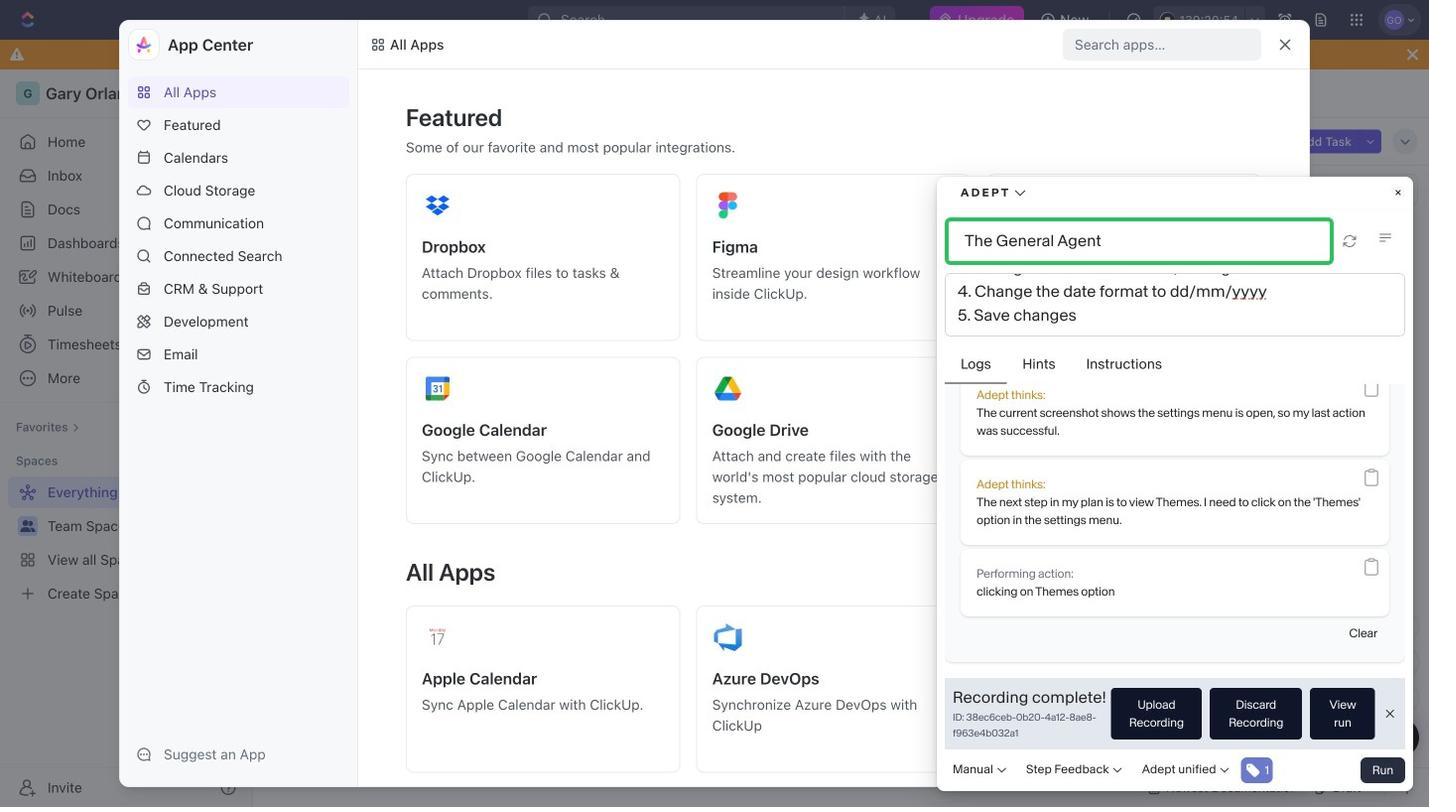 Task type: describe. For each thing, give the bounding box(es) containing it.
nxy2z image
[[370, 37, 386, 53]]

sidebar navigation
[[0, 69, 253, 807]]



Task type: locate. For each thing, give the bounding box(es) containing it.
Search tasks... text field
[[1219, 175, 1418, 204]]

tree
[[8, 476, 244, 610]]

tree inside sidebar 'navigation'
[[8, 476, 244, 610]]

Search apps… field
[[1075, 33, 1254, 57]]

dialog
[[119, 20, 1310, 807]]



Task type: vqa. For each thing, say whether or not it's contained in the screenshot.
More dropdown button
no



